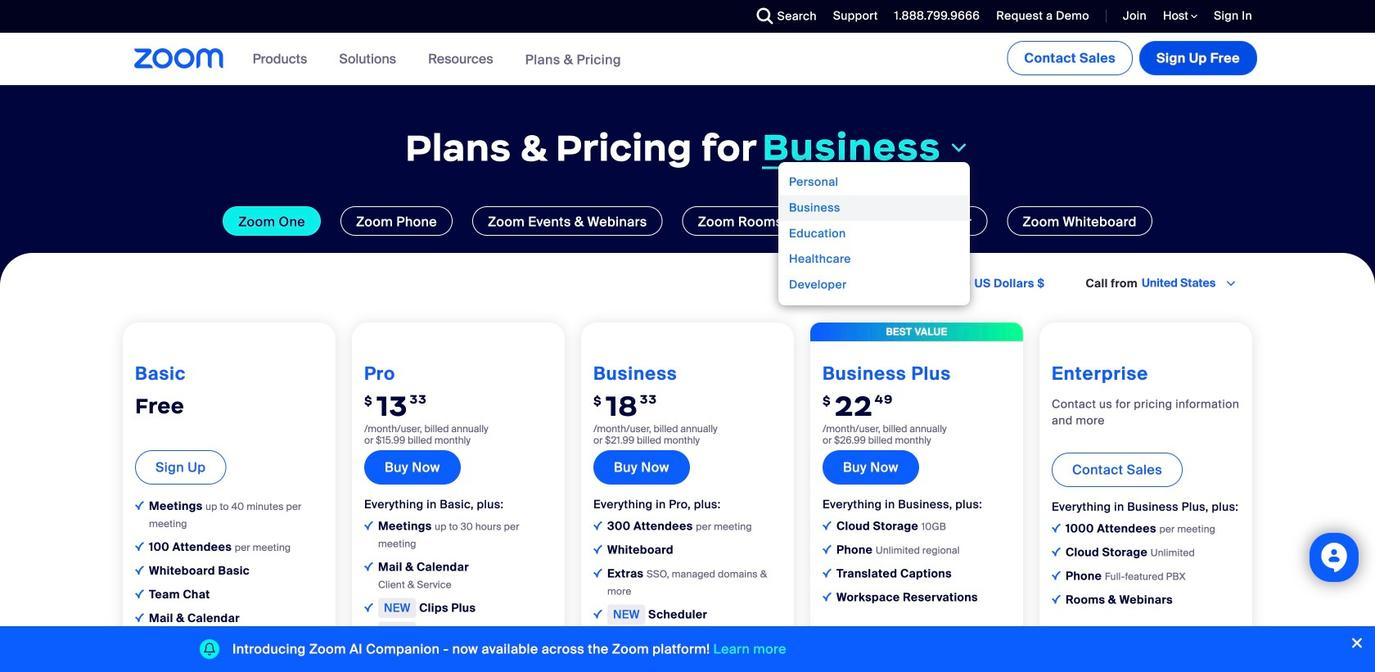 Task type: describe. For each thing, give the bounding box(es) containing it.
meetings navigation
[[1004, 33, 1261, 79]]

down image
[[948, 138, 971, 158]]

show options image
[[1225, 277, 1238, 290]]

tabs of zoom services tab list
[[25, 206, 1351, 236]]

product information navigation
[[240, 33, 634, 86]]

Country/Region text field
[[1141, 275, 1224, 291]]



Task type: vqa. For each thing, say whether or not it's contained in the screenshot.
ok image
yes



Task type: locate. For each thing, give the bounding box(es) containing it.
menu
[[779, 162, 971, 305]]

zoom logo image
[[134, 48, 224, 69]]

main content
[[0, 33, 1376, 672]]

ok image
[[135, 501, 144, 510], [594, 521, 603, 530], [823, 521, 832, 530], [1052, 524, 1061, 533], [135, 542, 144, 551], [1052, 548, 1061, 557], [594, 610, 603, 619], [364, 651, 373, 660]]

ok image
[[364, 521, 373, 530], [594, 545, 603, 554], [823, 545, 832, 554], [364, 562, 373, 571], [135, 566, 144, 575], [594, 569, 603, 578], [823, 569, 832, 578], [1052, 571, 1061, 580], [135, 590, 144, 599], [823, 593, 832, 602], [1052, 595, 1061, 604], [364, 603, 373, 612], [135, 613, 144, 622], [364, 627, 373, 636]]

banner
[[115, 33, 1261, 86]]



